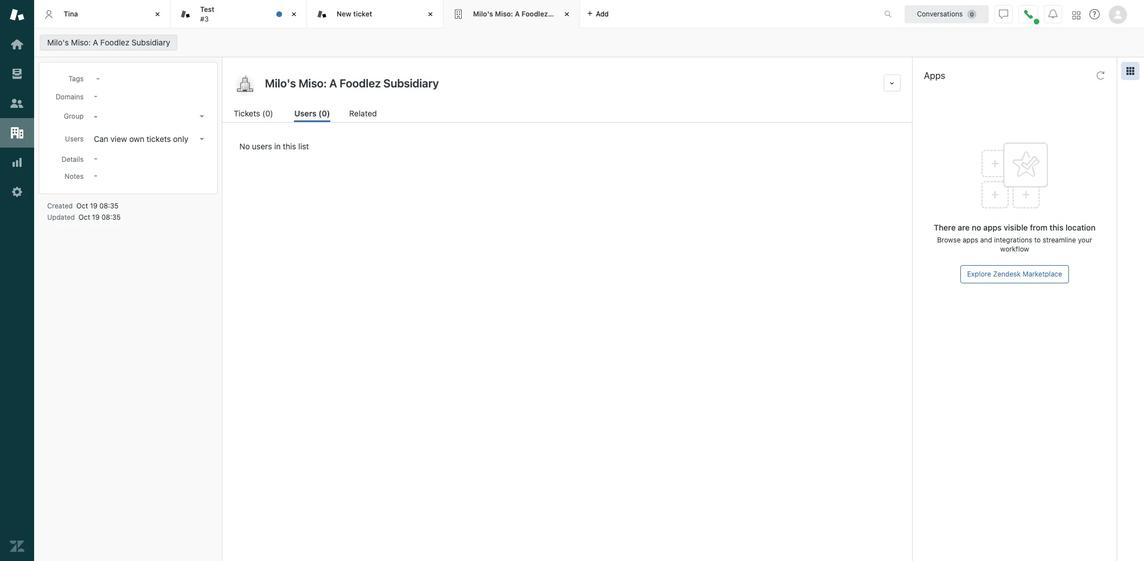 Task type: locate. For each thing, give the bounding box(es) containing it.
oct right 'updated' on the left of the page
[[79, 213, 90, 222]]

your
[[1078, 236, 1092, 245]]

test
[[200, 5, 214, 14]]

subsidiary inside tab
[[550, 10, 585, 18]]

apps up and
[[983, 223, 1002, 233]]

0 vertical spatial foodlez
[[522, 10, 548, 18]]

zendesk support image
[[10, 7, 24, 22]]

close image
[[152, 9, 163, 20], [288, 9, 300, 20]]

ticket
[[353, 10, 372, 18]]

apps
[[924, 71, 945, 81]]

2 (0) from the left
[[319, 109, 330, 118]]

0 horizontal spatial users
[[65, 135, 84, 143]]

apps down no
[[963, 236, 978, 245]]

1 horizontal spatial (0)
[[319, 109, 330, 118]]

0 vertical spatial a
[[515, 10, 520, 18]]

no users in this list
[[239, 142, 309, 151]]

reporting image
[[10, 155, 24, 170]]

tickets (0) link
[[234, 107, 275, 122]]

0 horizontal spatial apps
[[963, 236, 978, 245]]

subsidiary up "-" field
[[132, 38, 170, 47]]

1 vertical spatial a
[[93, 38, 98, 47]]

this inside there are no apps visible from this location browse apps and integrations to streamline your workflow
[[1050, 223, 1064, 233]]

(0) left related
[[319, 109, 330, 118]]

zendesk products image
[[1073, 11, 1081, 19]]

1 vertical spatial oct
[[79, 213, 90, 222]]

users (0) link
[[294, 107, 330, 122]]

organizations image
[[10, 126, 24, 140]]

visible
[[1004, 223, 1028, 233]]

1 horizontal spatial subsidiary
[[550, 10, 585, 18]]

0 vertical spatial apps
[[983, 223, 1002, 233]]

1 horizontal spatial miso:
[[495, 10, 513, 18]]

close image inside milo's miso: a foodlez subsidiary tab
[[561, 9, 573, 20]]

08:35
[[99, 202, 119, 210], [101, 213, 121, 222]]

0 horizontal spatial close image
[[152, 9, 163, 20]]

test #3
[[200, 5, 214, 23]]

there
[[934, 223, 956, 233]]

marketplace
[[1023, 270, 1062, 279]]

1 close image from the left
[[425, 9, 436, 20]]

08:35 right 'updated' on the left of the page
[[101, 213, 121, 222]]

1 horizontal spatial users
[[294, 109, 317, 118]]

tickets
[[147, 134, 171, 144]]

0 vertical spatial users
[[294, 109, 317, 118]]

new
[[337, 10, 351, 18]]

1 vertical spatial 08:35
[[101, 213, 121, 222]]

this
[[283, 142, 296, 151], [1050, 223, 1064, 233]]

close image for new ticket
[[425, 9, 436, 20]]

tabs tab list
[[34, 0, 872, 28]]

secondary element
[[34, 31, 1144, 54]]

oct right created
[[76, 202, 88, 210]]

1 vertical spatial this
[[1050, 223, 1064, 233]]

integrations
[[994, 236, 1032, 245]]

(0) right tickets
[[262, 109, 273, 118]]

updated
[[47, 213, 75, 222]]

0 horizontal spatial foodlez
[[100, 38, 129, 47]]

explore zendesk marketplace
[[967, 270, 1062, 279]]

0 vertical spatial milo's miso: a foodlez subsidiary
[[473, 10, 585, 18]]

0 vertical spatial milo's
[[473, 10, 493, 18]]

0 vertical spatial miso:
[[495, 10, 513, 18]]

milo's miso: a foodlez subsidiary tab
[[444, 0, 585, 28]]

milo's miso: a foodlez subsidiary inside tab
[[473, 10, 585, 18]]

19 right created
[[90, 202, 97, 210]]

0 vertical spatial subsidiary
[[550, 10, 585, 18]]

users up list
[[294, 109, 317, 118]]

1 vertical spatial miso:
[[71, 38, 91, 47]]

08:35 right created
[[99, 202, 119, 210]]

button displays agent's chat status as invisible. image
[[999, 9, 1008, 18]]

0 horizontal spatial milo's miso: a foodlez subsidiary
[[47, 38, 170, 47]]

subsidiary left 'add'
[[550, 10, 585, 18]]

close image left new
[[288, 9, 300, 20]]

miso:
[[495, 10, 513, 18], [71, 38, 91, 47]]

group
[[64, 112, 84, 121]]

miso: inside the secondary element
[[71, 38, 91, 47]]

details
[[62, 155, 84, 164]]

1 vertical spatial milo's
[[47, 38, 69, 47]]

1 vertical spatial milo's miso: a foodlez subsidiary
[[47, 38, 170, 47]]

1 horizontal spatial this
[[1050, 223, 1064, 233]]

new ticket tab
[[307, 0, 444, 28]]

tab containing test
[[171, 0, 307, 28]]

19 right 'updated' on the left of the page
[[92, 213, 100, 222]]

1 horizontal spatial milo's
[[473, 10, 493, 18]]

0 horizontal spatial close image
[[425, 9, 436, 20]]

foodlez inside tab
[[522, 10, 548, 18]]

subsidiary
[[550, 10, 585, 18], [132, 38, 170, 47]]

1 horizontal spatial milo's miso: a foodlez subsidiary
[[473, 10, 585, 18]]

tickets
[[234, 109, 260, 118]]

milo's miso: a foodlez subsidiary
[[473, 10, 585, 18], [47, 38, 170, 47]]

oct
[[76, 202, 88, 210], [79, 213, 90, 222]]

to
[[1034, 236, 1041, 245]]

zendesk
[[993, 270, 1021, 279]]

miso: inside tab
[[495, 10, 513, 18]]

notifications image
[[1049, 9, 1058, 18]]

users
[[294, 109, 317, 118], [65, 135, 84, 143]]

0 horizontal spatial this
[[283, 142, 296, 151]]

tags
[[68, 74, 84, 83]]

milo's inside tab
[[473, 10, 493, 18]]

milo's miso: a foodlez subsidiary link
[[40, 35, 178, 51]]

- button
[[90, 109, 209, 125]]

0 vertical spatial 08:35
[[99, 202, 119, 210]]

created oct 19 08:35 updated oct 19 08:35
[[47, 202, 121, 222]]

1 vertical spatial 19
[[92, 213, 100, 222]]

1 (0) from the left
[[262, 109, 273, 118]]

19
[[90, 202, 97, 210], [92, 213, 100, 222]]

explore
[[967, 270, 991, 279]]

0 horizontal spatial a
[[93, 38, 98, 47]]

users up the details
[[65, 135, 84, 143]]

(0)
[[262, 109, 273, 118], [319, 109, 330, 118]]

arrow down image
[[200, 138, 204, 140]]

None text field
[[262, 74, 879, 92]]

1 vertical spatial subsidiary
[[132, 38, 170, 47]]

zendesk image
[[10, 540, 24, 554]]

close image left #3
[[152, 9, 163, 20]]

add button
[[580, 0, 616, 28]]

(0) for users (0)
[[319, 109, 330, 118]]

0 horizontal spatial subsidiary
[[132, 38, 170, 47]]

apps
[[983, 223, 1002, 233], [963, 236, 978, 245]]

close image inside tina tab
[[152, 9, 163, 20]]

1 close image from the left
[[152, 9, 163, 20]]

1 horizontal spatial apps
[[983, 223, 1002, 233]]

there are no apps visible from this location browse apps and integrations to streamline your workflow
[[934, 223, 1096, 254]]

views image
[[10, 67, 24, 81]]

are
[[958, 223, 970, 233]]

1 horizontal spatial close image
[[561, 9, 573, 20]]

notes
[[65, 172, 84, 181]]

tab
[[171, 0, 307, 28]]

this right in
[[283, 142, 296, 151]]

0 horizontal spatial milo's
[[47, 38, 69, 47]]

close image
[[425, 9, 436, 20], [561, 9, 573, 20]]

1 vertical spatial foodlez
[[100, 38, 129, 47]]

foodlez
[[522, 10, 548, 18], [100, 38, 129, 47]]

this up streamline
[[1050, 223, 1064, 233]]

users (0)
[[294, 109, 330, 118]]

1 vertical spatial users
[[65, 135, 84, 143]]

a
[[515, 10, 520, 18], [93, 38, 98, 47]]

milo's
[[473, 10, 493, 18], [47, 38, 69, 47]]

1 horizontal spatial a
[[515, 10, 520, 18]]

close image inside new ticket tab
[[425, 9, 436, 20]]

#3
[[200, 15, 209, 23]]

users for users (0)
[[294, 109, 317, 118]]

1 horizontal spatial foodlez
[[522, 10, 548, 18]]

2 close image from the left
[[561, 9, 573, 20]]

apps image
[[1126, 67, 1135, 76]]

can view own tickets only
[[94, 134, 188, 144]]

0 horizontal spatial (0)
[[262, 109, 273, 118]]

no
[[972, 223, 981, 233]]

2 close image from the left
[[288, 9, 300, 20]]

0 horizontal spatial miso:
[[71, 38, 91, 47]]

1 horizontal spatial close image
[[288, 9, 300, 20]]

milo's miso: a foodlez subsidiary inside the secondary element
[[47, 38, 170, 47]]

add
[[596, 9, 609, 18]]

-
[[94, 111, 98, 121]]



Task type: vqa. For each thing, say whether or not it's contained in the screenshot.
also
no



Task type: describe. For each thing, give the bounding box(es) containing it.
can
[[94, 134, 108, 144]]

0 vertical spatial this
[[283, 142, 296, 151]]

tickets (0)
[[234, 109, 273, 118]]

workflow
[[1000, 245, 1029, 254]]

admin image
[[10, 185, 24, 200]]

and
[[980, 236, 992, 245]]

subsidiary inside the secondary element
[[132, 38, 170, 47]]

icon_org image
[[234, 74, 256, 97]]

in
[[274, 142, 281, 151]]

1 vertical spatial apps
[[963, 236, 978, 245]]

(0) for tickets (0)
[[262, 109, 273, 118]]

own
[[129, 134, 144, 144]]

0 vertical spatial oct
[[76, 202, 88, 210]]

browse
[[937, 236, 961, 245]]

foodlez inside the secondary element
[[100, 38, 129, 47]]

tina
[[64, 10, 78, 18]]

list
[[298, 142, 309, 151]]

no
[[239, 142, 250, 151]]

new ticket
[[337, 10, 372, 18]]

milo's inside the secondary element
[[47, 38, 69, 47]]

location
[[1066, 223, 1096, 233]]

related
[[349, 109, 377, 118]]

from
[[1030, 223, 1048, 233]]

streamline
[[1043, 236, 1076, 245]]

conversations button
[[905, 5, 989, 23]]

- field
[[92, 72, 209, 84]]

tina tab
[[34, 0, 171, 28]]

close image for milo's miso: a foodlez subsidiary
[[561, 9, 573, 20]]

users for users
[[65, 135, 84, 143]]

close image inside tab
[[288, 9, 300, 20]]

domains
[[56, 93, 84, 101]]

conversations
[[917, 9, 963, 18]]

created
[[47, 202, 73, 210]]

main element
[[0, 0, 34, 562]]

users
[[252, 142, 272, 151]]

explore zendesk marketplace button
[[960, 266, 1069, 284]]

a inside tab
[[515, 10, 520, 18]]

get help image
[[1090, 9, 1100, 19]]

customers image
[[10, 96, 24, 111]]

can view own tickets only button
[[90, 131, 209, 147]]

related link
[[349, 107, 378, 122]]

arrow down image
[[200, 115, 204, 118]]

view
[[110, 134, 127, 144]]

only
[[173, 134, 188, 144]]

get started image
[[10, 37, 24, 52]]

0 vertical spatial 19
[[90, 202, 97, 210]]



